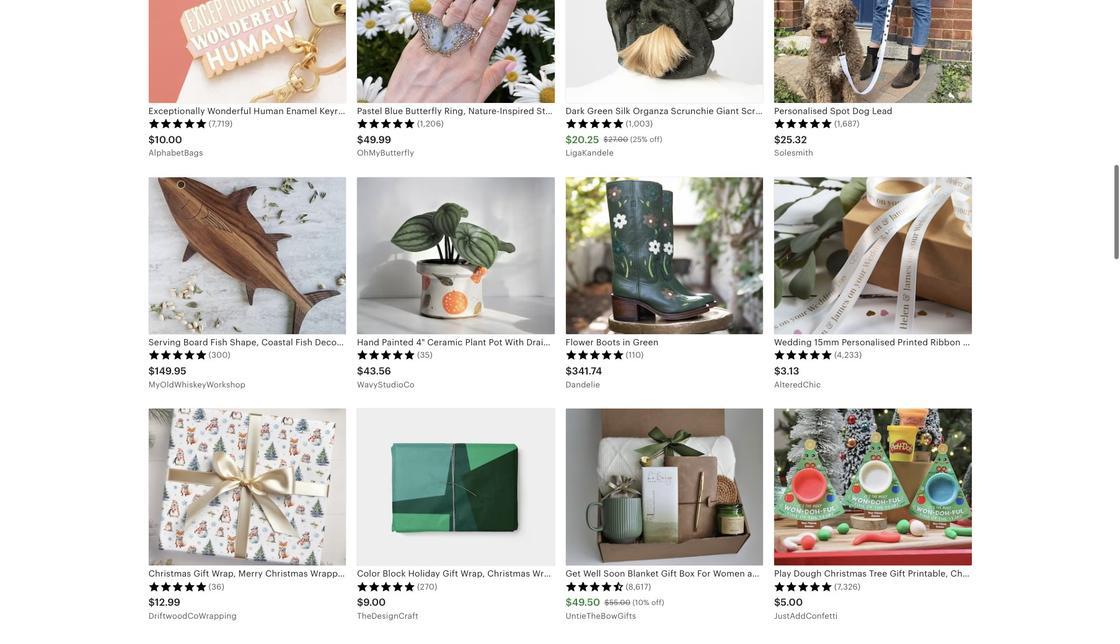Task type: vqa. For each thing, say whether or not it's contained in the screenshot.
the Personalized Cutting Board Wedding Gift, Bamboo Charcuterie Board, Unique Valentines Day Gift, Bridal Shower, Engraved Engagement Present, IMAGE
no



Task type: describe. For each thing, give the bounding box(es) containing it.
wood
[[377, 337, 401, 347]]

dog
[[853, 106, 870, 116]]

$ for 49.50
[[566, 597, 572, 609]]

exceptionally wonderful human enamel keyring - keychain - positive post - enamel charm - enamel key chain - flair - gift for friend image
[[149, 0, 346, 103]]

dark green silk organza scrunchie giant scrunchie 100% silk scrunchie hair accessories festive scrunchie gift christmas scrunchie gift image
[[566, 0, 764, 103]]

dandelie
[[566, 380, 601, 389]]

5 out of 5 stars image for 341.74
[[566, 350, 624, 360]]

$ for 5.00
[[775, 597, 781, 609]]

$ for 341.74
[[566, 365, 572, 377]]

$ for 3.13
[[775, 365, 781, 377]]

personalised spot dog lead
[[775, 106, 893, 116]]

$ right 20.25 at the right top of page
[[604, 135, 609, 144]]

shape,
[[230, 337, 259, 347]]

9.00
[[364, 597, 386, 609]]

green
[[633, 337, 659, 347]]

$ for 20.25
[[566, 134, 572, 146]]

5 out of 5 stars image for 10.00
[[149, 119, 207, 128]]

solesmith
[[775, 148, 814, 158]]

4.5 out of 5 stars image
[[566, 582, 624, 592]]

personalised
[[775, 106, 828, 116]]

27.00
[[609, 135, 629, 144]]

(270)
[[417, 582, 438, 592]]

driftwoodcowrapping
[[149, 612, 237, 621]]

personalised spot dog lead image
[[775, 0, 972, 103]]

flower
[[566, 337, 594, 347]]

$ for 149.95
[[149, 365, 155, 377]]

$ for 9.00
[[357, 597, 364, 609]]

$ 149.95 myoldwhiskeyworkshop
[[149, 365, 246, 389]]

25.32
[[781, 134, 808, 146]]

$ for 12.99
[[149, 597, 155, 609]]

5 out of 5 stars image for 49.99
[[357, 119, 416, 128]]

(7,719)
[[209, 119, 233, 128]]

$ 3.13 alteredchic
[[775, 365, 822, 389]]

$ 9.00 thedesigncraft
[[357, 597, 419, 621]]

(4,233)
[[835, 351, 862, 360]]

55.00
[[610, 599, 631, 607]]

5 out of 5 stars image for 149.95
[[149, 350, 207, 360]]

$ 20.25 $ 27.00 (25% off) ligakandele
[[566, 134, 663, 158]]

alteredchic
[[775, 380, 822, 389]]

play dough christmas tree gift printable, christmas gift for kids, school gift, classroom party, non candy gift, just add confetti image
[[775, 409, 972, 566]]

(110)
[[626, 351, 644, 360]]

serving
[[149, 337, 181, 347]]

ohmybutterfly
[[357, 148, 414, 158]]

$ for 43.56
[[357, 365, 364, 377]]

341.74
[[572, 365, 603, 377]]

$ for 49.99
[[357, 134, 364, 146]]

5 out of 5 stars image for 43.56
[[357, 350, 416, 360]]

ligakandele
[[566, 148, 614, 158]]

(7,326)
[[835, 582, 861, 592]]

hand painted 4" ceramic plant pot with drainage / cute indoor planter / fruits lemon orange lychee decorative bowl & candle holder image
[[357, 177, 555, 334]]



Task type: locate. For each thing, give the bounding box(es) containing it.
2 fish from the left
[[296, 337, 313, 347]]

5 out of 5 stars image up 3.13
[[775, 350, 833, 360]]

5 out of 5 stars image up 49.99
[[357, 119, 416, 128]]

(25%
[[631, 135, 648, 144]]

5 out of 5 stars image for 9.00
[[357, 582, 416, 592]]

$ for 10.00
[[149, 134, 155, 146]]

5 out of 5 stars image up 5.00
[[775, 582, 833, 592]]

$ down 4.5 out of 5 stars image
[[566, 597, 572, 609]]

coastal
[[262, 337, 293, 347]]

boots
[[597, 337, 621, 347]]

5 out of 5 stars image up 20.25 at the right top of page
[[566, 119, 624, 128]]

5 out of 5 stars image up 9.00
[[357, 582, 416, 592]]

serving board fish shape, coastal fish decor, walnut wood
[[149, 337, 401, 347]]

(1,206)
[[417, 119, 444, 128]]

spot
[[831, 106, 851, 116]]

0 horizontal spatial fish
[[211, 337, 228, 347]]

$ for 25.32
[[775, 134, 781, 146]]

off) for 49.50
[[652, 599, 665, 607]]

49.99
[[364, 134, 392, 146]]

wavystudioco
[[357, 380, 415, 389]]

alphabetbags
[[149, 148, 203, 158]]

$ 25.32 solesmith
[[775, 134, 814, 158]]

off) for 20.25
[[650, 135, 663, 144]]

5 out of 5 stars image up 341.74
[[566, 350, 624, 360]]

$ down serving
[[149, 365, 155, 377]]

1 vertical spatial off)
[[652, 599, 665, 607]]

walnut
[[345, 337, 374, 347]]

(36)
[[209, 582, 225, 592]]

wedding 15mm personalised printed ribbon - wedding gift wrap - wedding ribbon - anniversary gift wrap image
[[775, 177, 972, 334]]

$ 5.00 justaddconfetti
[[775, 597, 838, 621]]

5 out of 5 stars image up 149.95
[[149, 350, 207, 360]]

3.13
[[781, 365, 800, 377]]

$ inside $ 5.00 justaddconfetti
[[775, 597, 781, 609]]

1 fish from the left
[[211, 337, 228, 347]]

5 out of 5 stars image for 12.99
[[149, 582, 207, 592]]

1 horizontal spatial fish
[[296, 337, 313, 347]]

(300)
[[209, 351, 231, 360]]

5 out of 5 stars image for 25.32
[[775, 119, 833, 128]]

$ up justaddconfetti
[[775, 597, 781, 609]]

5 out of 5 stars image up 12.99
[[149, 582, 207, 592]]

$ 12.99 driftwoodcowrapping
[[149, 597, 237, 621]]

$ up ligakandele
[[566, 134, 572, 146]]

149.95
[[155, 365, 187, 377]]

off)
[[650, 135, 663, 144], [652, 599, 665, 607]]

fish up (300) on the left bottom
[[211, 337, 228, 347]]

5.00
[[781, 597, 803, 609]]

off) right (10%
[[652, 599, 665, 607]]

(8,617)
[[626, 582, 652, 592]]

$ inside $ 149.95 myoldwhiskeyworkshop
[[149, 365, 155, 377]]

flower boots in green image
[[566, 177, 764, 334]]

$ inside $ 49.99 ohmybutterfly
[[357, 134, 364, 146]]

get well soon blanket gift box for women and men, care package for her or him, thinking of you, sympathy, surgery recovery, tea basket image
[[566, 409, 764, 566]]

0 vertical spatial off)
[[650, 135, 663, 144]]

$ up ohmybutterfly
[[357, 134, 364, 146]]

$ 49.99 ohmybutterfly
[[357, 134, 414, 158]]

$ inside $ 12.99 driftwoodcowrapping
[[149, 597, 155, 609]]

$ 43.56 wavystudioco
[[357, 365, 415, 389]]

20.25
[[572, 134, 600, 146]]

5 out of 5 stars image
[[149, 119, 207, 128], [357, 119, 416, 128], [566, 119, 624, 128], [775, 119, 833, 128], [149, 350, 207, 360], [357, 350, 416, 360], [566, 350, 624, 360], [775, 350, 833, 360], [149, 582, 207, 592], [357, 582, 416, 592], [775, 582, 833, 592]]

(10%
[[633, 599, 650, 607]]

5 out of 5 stars image down personalised
[[775, 119, 833, 128]]

5 out of 5 stars image for 20.25
[[566, 119, 624, 128]]

decor,
[[315, 337, 343, 347]]

board
[[183, 337, 208, 347]]

(1,003)
[[626, 119, 653, 128]]

5 out of 5 stars image up the 10.00
[[149, 119, 207, 128]]

$
[[149, 134, 155, 146], [357, 134, 364, 146], [566, 134, 572, 146], [775, 134, 781, 146], [604, 135, 609, 144], [149, 365, 155, 377], [357, 365, 364, 377], [566, 365, 572, 377], [775, 365, 781, 377], [149, 597, 155, 609], [357, 597, 364, 609], [566, 597, 572, 609], [775, 597, 781, 609], [605, 599, 610, 607]]

$ inside $ 43.56 wavystudioco
[[357, 365, 364, 377]]

justaddconfetti
[[775, 612, 838, 621]]

5 out of 5 stars image for 3.13
[[775, 350, 833, 360]]

lead
[[873, 106, 893, 116]]

untiethebowgifts
[[566, 612, 637, 621]]

off) right (25%
[[650, 135, 663, 144]]

$ inside the $ 3.13 alteredchic
[[775, 365, 781, 377]]

12.99
[[155, 597, 180, 609]]

43.56
[[364, 365, 391, 377]]

$ inside $ 10.00 alphabetbags
[[149, 134, 155, 146]]

color block holiday gift wrap, christmas wrapping paper, modern shapes gift wrap, colorful gift wrap, ecofriendly, printable image
[[357, 409, 555, 566]]

christmas gift wrap, merry christmas wrapping paper, rustic christmas, woodland christmas, woodland animals winter, christmas fox, snowman image
[[149, 409, 346, 566]]

5 out of 5 stars image down wood on the left bottom of the page
[[357, 350, 416, 360]]

off) inside $ 49.50 $ 55.00 (10% off) untiethebowgifts
[[652, 599, 665, 607]]

49.50
[[572, 597, 601, 609]]

$ 341.74 dandelie
[[566, 365, 603, 389]]

$ inside the $ 9.00 thedesigncraft
[[357, 597, 364, 609]]

$ 10.00 alphabetbags
[[149, 134, 203, 158]]

thedesigncraft
[[357, 612, 419, 621]]

$ up thedesigncraft
[[357, 597, 364, 609]]

$ up solesmith
[[775, 134, 781, 146]]

$ up dandelie
[[566, 365, 572, 377]]

serving board fish shape, coastal fish decor, walnut wood image
[[149, 177, 346, 334]]

off) inside $ 20.25 $ 27.00 (25% off) ligakandele
[[650, 135, 663, 144]]

(1,687)
[[835, 119, 860, 128]]

5 out of 5 stars image for 5.00
[[775, 582, 833, 592]]

$ 49.50 $ 55.00 (10% off) untiethebowgifts
[[566, 597, 665, 621]]

$ up alphabetbags
[[149, 134, 155, 146]]

$ down the walnut at the bottom of the page
[[357, 365, 364, 377]]

10.00
[[155, 134, 182, 146]]

fish left decor,
[[296, 337, 313, 347]]

$ up alteredchic
[[775, 365, 781, 377]]

in
[[623, 337, 631, 347]]

$ inside $ 341.74 dandelie
[[566, 365, 572, 377]]

$ up driftwoodcowrapping
[[149, 597, 155, 609]]

fish
[[211, 337, 228, 347], [296, 337, 313, 347]]

$ inside $ 25.32 solesmith
[[775, 134, 781, 146]]

flower boots in green
[[566, 337, 659, 347]]

myoldwhiskeyworkshop
[[149, 380, 246, 389]]

$ up untiethebowgifts
[[605, 599, 610, 607]]

pastel blue butterfly ring, nature-inspired statement ring for nature lovers, cute gift for her, fun korean butterfly ring, tender blue ring image
[[357, 0, 555, 103]]

(35)
[[417, 351, 433, 360]]



